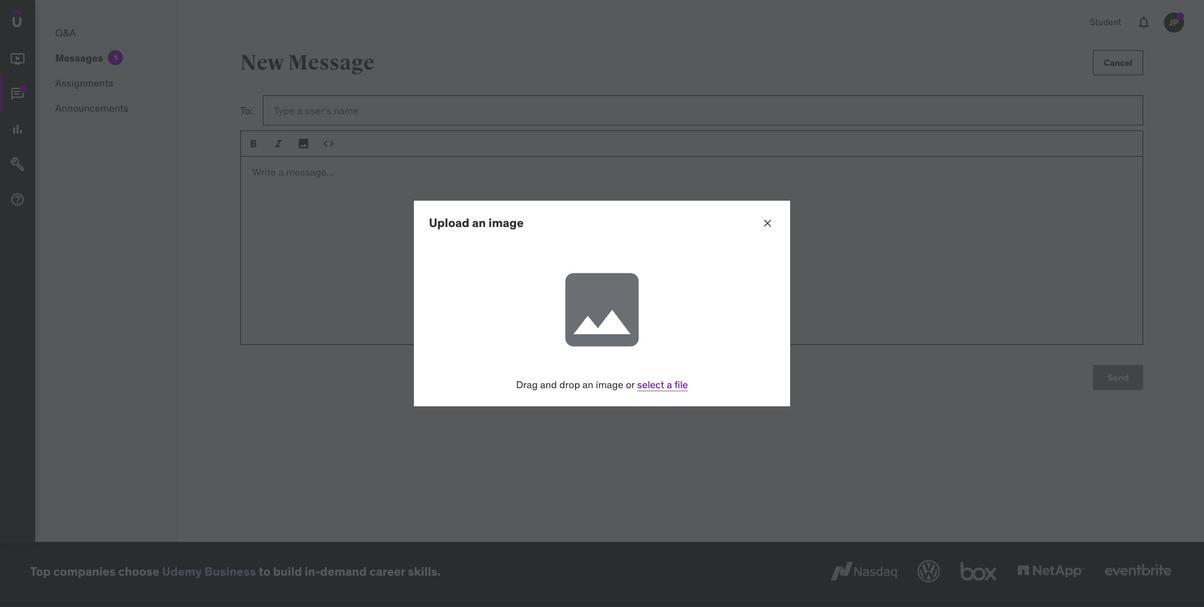 Task type: describe. For each thing, give the bounding box(es) containing it.
1 horizontal spatial an
[[583, 378, 594, 390]]

cancel link
[[1093, 50, 1144, 75]]

close modal image
[[762, 217, 774, 230]]

skills.
[[408, 564, 441, 579]]

volkswagen image
[[915, 558, 943, 585]]

student
[[1090, 16, 1122, 28]]

send
[[1108, 372, 1129, 383]]

messages
[[55, 51, 103, 64]]

top companies choose udemy business to build in-demand career skills.
[[30, 564, 441, 579]]

to:
[[240, 104, 253, 117]]

0 vertical spatial image
[[489, 215, 524, 230]]

Write a message... text field
[[240, 157, 1144, 345]]

upload
[[429, 215, 470, 230]]

file
[[675, 378, 688, 390]]

4 medium image from the top
[[10, 192, 25, 207]]

new message
[[240, 50, 375, 76]]

udemy business link
[[162, 564, 256, 579]]

q&a
[[55, 26, 76, 39]]

drag and drop an image or select a file
[[516, 378, 688, 390]]

italic image
[[272, 137, 285, 150]]

box image
[[958, 558, 1000, 585]]

and
[[540, 378, 557, 390]]

business
[[204, 564, 256, 579]]

announcements
[[55, 101, 129, 114]]

career
[[369, 564, 405, 579]]

choose
[[118, 564, 159, 579]]

companies
[[53, 564, 116, 579]]

in-
[[305, 564, 320, 579]]

drag
[[516, 378, 538, 390]]

0 horizontal spatial an
[[472, 215, 486, 230]]

or
[[626, 378, 635, 390]]

nasdaq image
[[828, 558, 900, 585]]



Task type: locate. For each thing, give the bounding box(es) containing it.
build
[[273, 564, 302, 579]]

upload an image dialog
[[414, 201, 790, 406]]

student link
[[1083, 8, 1129, 38]]

Type a user's name text field
[[263, 95, 1144, 125]]

send button
[[1093, 365, 1144, 390]]

1 horizontal spatial image
[[596, 378, 624, 390]]

medium image
[[10, 122, 25, 137]]

select
[[637, 378, 664, 390]]

udemy
[[162, 564, 202, 579]]

bold image
[[247, 137, 260, 150]]

2 medium image from the top
[[10, 87, 25, 102]]

eventbrite image
[[1102, 558, 1174, 585]]

image
[[489, 215, 524, 230], [596, 378, 624, 390]]

q&a link
[[35, 20, 179, 45]]

netapp image
[[1015, 558, 1087, 585]]

1 vertical spatial image
[[596, 378, 624, 390]]

image left or on the right bottom of page
[[596, 378, 624, 390]]

1 medium image from the top
[[10, 52, 25, 67]]

to
[[259, 564, 271, 579]]

an
[[472, 215, 486, 230], [583, 378, 594, 390]]

image image
[[297, 137, 310, 150]]

0 horizontal spatial image
[[489, 215, 524, 230]]

an right drop
[[583, 378, 594, 390]]

cancel
[[1104, 57, 1133, 68]]

drop
[[559, 378, 580, 390]]

image right upload
[[489, 215, 524, 230]]

udemy image
[[13, 10, 70, 31]]

3 medium image from the top
[[10, 157, 25, 172]]

medium image
[[10, 52, 25, 67], [10, 87, 25, 102], [10, 157, 25, 172], [10, 192, 25, 207]]

an right upload
[[472, 215, 486, 230]]

1
[[114, 53, 117, 62]]

code image
[[322, 137, 335, 150]]

message
[[288, 50, 375, 76]]

0 vertical spatial an
[[472, 215, 486, 230]]

demand
[[320, 564, 367, 579]]

1 vertical spatial an
[[583, 378, 594, 390]]

top
[[30, 564, 51, 579]]

assignments
[[55, 76, 113, 89]]

upload an image
[[429, 215, 524, 230]]

a
[[667, 378, 672, 390]]

new
[[240, 50, 284, 76]]

announcements link
[[35, 95, 179, 120]]

assignments link
[[35, 70, 179, 95]]



Task type: vqa. For each thing, say whether or not it's contained in the screenshot.
UDEMY BUSINESS link
yes



